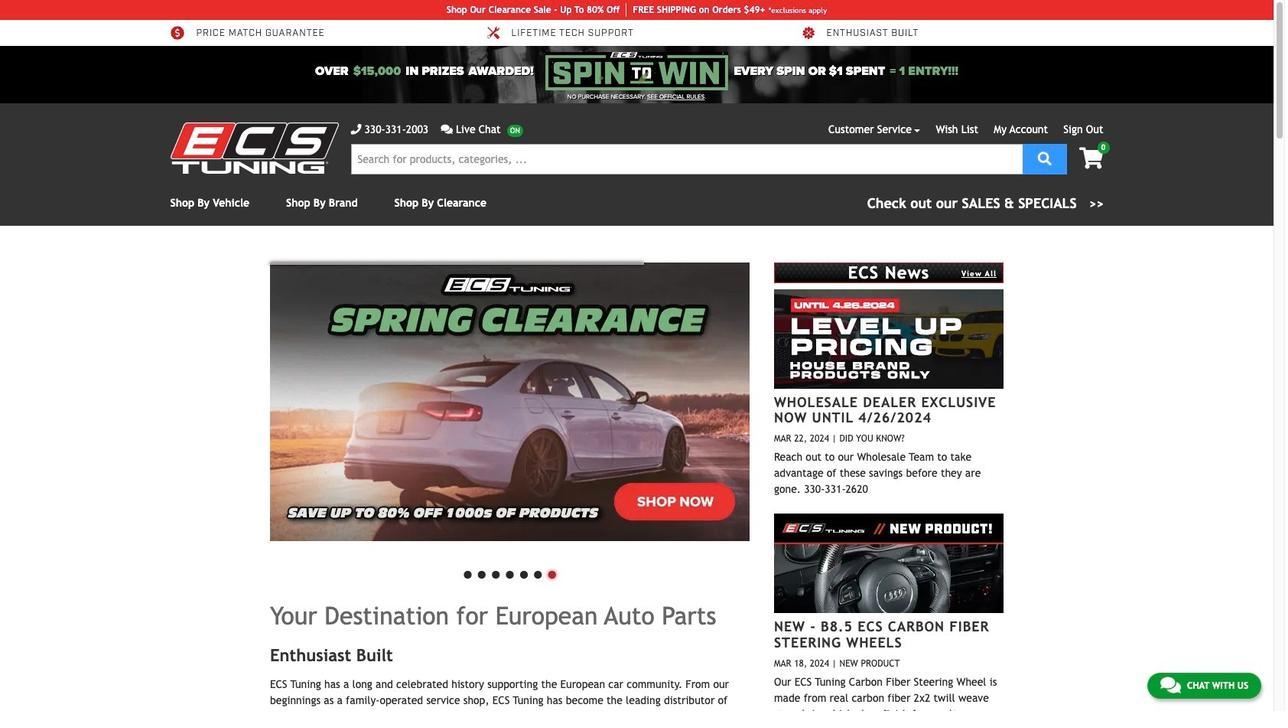 Task type: describe. For each thing, give the bounding box(es) containing it.
wholesale dealer exclusive now until 4/26/2024 image
[[775, 289, 1004, 389]]

phone image
[[351, 124, 362, 135]]

search image
[[1038, 151, 1052, 165]]

0 vertical spatial comments image
[[441, 124, 453, 135]]

ecs tuning image
[[170, 122, 339, 174]]

shopping cart image
[[1080, 148, 1104, 169]]

generic - clearance image
[[270, 263, 750, 541]]



Task type: vqa. For each thing, say whether or not it's contained in the screenshot.
ECS Tuning 'Spin to Win' contest logo at the top
yes



Task type: locate. For each thing, give the bounding box(es) containing it.
ecs tuning 'spin to win' contest logo image
[[546, 52, 728, 90]]

0 horizontal spatial comments image
[[441, 124, 453, 135]]

1 vertical spatial comments image
[[1161, 676, 1182, 694]]

comments image
[[441, 124, 453, 135], [1161, 676, 1182, 694]]

Search text field
[[351, 144, 1023, 174]]

1 horizontal spatial comments image
[[1161, 676, 1182, 694]]

new - b8.5 ecs carbon fiber steering wheels image
[[775, 514, 1004, 613]]



